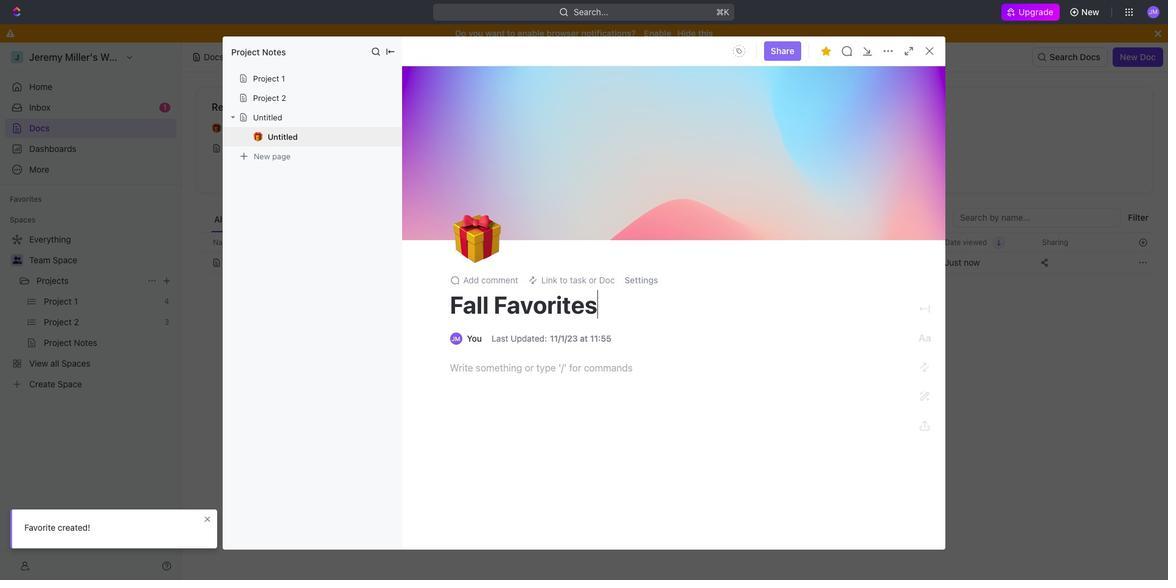 Task type: describe. For each thing, give the bounding box(es) containing it.
new doc
[[1120, 52, 1157, 62]]

last
[[492, 334, 509, 344]]

now
[[964, 257, 980, 268]]

recent
[[212, 102, 244, 113]]

you
[[469, 28, 483, 38]]

dashboards link
[[5, 139, 177, 159]]

location
[[585, 238, 614, 247]]

🎁 button
[[253, 132, 268, 142]]

1 vertical spatial project notes
[[551, 124, 605, 134]]

inbox
[[29, 102, 51, 113]]

project 1
[[253, 74, 285, 83]]

browser
[[547, 28, 579, 38]]

0 horizontal spatial project notes
[[231, 47, 286, 57]]

• for recent
[[262, 124, 266, 134]]

column header inside just now table
[[197, 233, 210, 253]]

tree inside sidebar "navigation"
[[5, 230, 177, 394]]

hide
[[678, 28, 696, 38]]

row containing name
[[197, 233, 1154, 253]]

favorites button
[[5, 192, 47, 207]]

at
[[580, 334, 588, 344]]

3 cell from the left
[[699, 252, 841, 274]]

updated
[[866, 238, 895, 247]]

or
[[589, 275, 597, 286]]

task
[[570, 275, 587, 286]]

date for date updated
[[848, 238, 864, 247]]

tab list containing all
[[211, 208, 502, 233]]

untitled link for recent
[[207, 139, 499, 158]]

to inside dropdown button
[[560, 275, 568, 286]]

search docs
[[1050, 52, 1101, 62]]

search
[[1050, 52, 1078, 62]]

1 vertical spatial jm
[[452, 336, 461, 343]]

just now
[[945, 257, 980, 268]]

1 horizontal spatial 1
[[282, 74, 285, 83]]

archived
[[464, 214, 499, 225]]

settings
[[625, 275, 658, 286]]

want
[[486, 28, 505, 38]]

projects
[[37, 276, 69, 286]]

home
[[29, 82, 52, 92]]

title text field
[[450, 290, 888, 320]]

docs inside sidebar "navigation"
[[29, 123, 50, 133]]

projects link
[[37, 271, 142, 291]]

this
[[698, 28, 713, 38]]

docs link
[[5, 119, 177, 138]]

upgrade
[[1019, 7, 1054, 17]]

change cover button
[[823, 216, 893, 236]]

team space link
[[29, 251, 174, 270]]

search docs button
[[1033, 47, 1108, 67]]

reposition
[[772, 220, 815, 231]]

0 vertical spatial to
[[507, 28, 515, 38]]

sharing
[[1043, 238, 1069, 247]]

2
[[282, 93, 286, 103]]

🎁 down the recent
[[212, 124, 222, 133]]

tags
[[707, 238, 723, 247]]

created by me
[[857, 102, 924, 113]]

🎁 up add
[[453, 211, 501, 268]]

workspace button
[[357, 208, 408, 233]]

sidebar navigation
[[0, 43, 182, 581]]

change
[[830, 220, 861, 231]]

last updated: 11/1/23 at 11:55
[[492, 334, 612, 344]]

favorite
[[24, 523, 55, 533]]

project 2
[[253, 93, 286, 103]]

workspace
[[360, 214, 405, 225]]

team space
[[29, 255, 77, 265]]

reposition button
[[765, 216, 823, 236]]

favorite created!
[[24, 523, 90, 533]]

⌘k
[[717, 7, 730, 17]]

share
[[771, 46, 795, 56]]

upgrade link
[[1002, 4, 1060, 21]]

doc inside dropdown button
[[599, 275, 615, 286]]

new doc button
[[1113, 47, 1164, 67]]

new button
[[1065, 2, 1107, 22]]

Search by name... text field
[[961, 209, 1114, 227]]

page
[[272, 151, 291, 161]]

just
[[945, 257, 962, 268]]

11:55
[[590, 334, 612, 344]]



Task type: vqa. For each thing, say whether or not it's contained in the screenshot.
row
yes



Task type: locate. For each thing, give the bounding box(es) containing it.
name
[[213, 238, 233, 247]]

link
[[542, 275, 558, 286]]

1 vertical spatial doc
[[599, 275, 615, 286]]

by
[[896, 102, 907, 113]]

favorites inside button
[[10, 195, 42, 204]]

assigned
[[416, 214, 453, 225]]

1 horizontal spatial docs
[[204, 52, 224, 62]]

1 horizontal spatial to
[[560, 275, 568, 286]]

0 vertical spatial project notes
[[231, 47, 286, 57]]

new right search docs
[[1120, 52, 1138, 62]]

change cover button
[[823, 216, 893, 236]]

me
[[909, 102, 924, 113]]

untitled inside 🎁 untitled
[[268, 132, 298, 142]]

•
[[262, 124, 266, 134], [907, 124, 911, 134]]

2 date from the left
[[945, 238, 961, 247]]

team
[[29, 255, 50, 265]]

date inside button
[[945, 238, 961, 247]]

comment
[[482, 275, 518, 286]]

0 horizontal spatial to
[[507, 28, 515, 38]]

1
[[282, 74, 285, 83], [163, 103, 167, 112]]

🎁
[[212, 124, 222, 133], [857, 124, 866, 133], [253, 132, 263, 142], [453, 211, 501, 268]]

to right 'link'
[[560, 275, 568, 286]]

enable
[[518, 28, 545, 38]]

new
[[1082, 7, 1100, 17], [1120, 52, 1138, 62], [254, 151, 270, 161]]

notes
[[262, 47, 286, 57], [581, 124, 605, 134]]

1 vertical spatial favorites
[[10, 195, 42, 204]]

cover
[[863, 220, 885, 231]]

1 horizontal spatial untitled •
[[874, 124, 911, 134]]

home link
[[5, 77, 177, 97]]

🎁 up "new page"
[[253, 132, 263, 142]]

do
[[455, 28, 467, 38]]

0 vertical spatial notes
[[262, 47, 286, 57]]

user group image
[[12, 257, 22, 264]]

0 vertical spatial 1
[[282, 74, 285, 83]]

dropdown menu image
[[730, 41, 749, 61]]

new up search docs
[[1082, 7, 1100, 17]]

to right want
[[507, 28, 515, 38]]

tab list
[[211, 208, 502, 233]]

space
[[53, 255, 77, 265]]

created!
[[58, 523, 90, 533]]

1 vertical spatial notes
[[581, 124, 605, 134]]

just now row
[[197, 251, 1154, 275]]

cell
[[197, 252, 210, 274], [578, 252, 699, 274], [699, 252, 841, 274], [841, 252, 938, 274]]

1 horizontal spatial project notes
[[551, 124, 605, 134]]

created
[[857, 102, 893, 113]]

docs right search
[[1080, 52, 1101, 62]]

all
[[214, 214, 224, 225]]

jm left you at the left bottom
[[452, 336, 461, 343]]

date down change cover dropdown button on the top of the page
[[848, 238, 864, 247]]

untitled link for created by me
[[852, 139, 1144, 158]]

docs up the recent
[[204, 52, 224, 62]]

untitled • down the created by me
[[874, 124, 911, 134]]

doc right "or"
[[599, 275, 615, 286]]

0 horizontal spatial date
[[848, 238, 864, 247]]

0 horizontal spatial •
[[262, 124, 266, 134]]

0 horizontal spatial doc
[[599, 275, 615, 286]]

0 horizontal spatial untitled link
[[207, 139, 499, 158]]

date inside "button"
[[848, 238, 864, 247]]

link to task or doc button
[[523, 272, 620, 289]]

date for date viewed
[[945, 238, 961, 247]]

date updated button
[[841, 233, 902, 252]]

jm button
[[1144, 2, 1164, 22]]

date viewed button
[[938, 233, 1006, 252]]

link to task or doc
[[542, 275, 615, 286]]

🎁 down created
[[857, 124, 866, 133]]

1 horizontal spatial untitled link
[[852, 139, 1144, 158]]

column header
[[197, 233, 210, 253]]

0 horizontal spatial 1
[[163, 103, 167, 112]]

1 horizontal spatial favorites
[[534, 102, 576, 113]]

docs
[[204, 52, 224, 62], [1080, 52, 1101, 62], [29, 123, 50, 133]]

1 date from the left
[[848, 238, 864, 247]]

archived button
[[461, 208, 502, 233]]

1 untitled • from the left
[[229, 124, 266, 134]]

1 vertical spatial new
[[1120, 52, 1138, 62]]

untitled
[[253, 113, 282, 122], [229, 124, 260, 134], [874, 124, 905, 134], [268, 132, 298, 142], [229, 143, 260, 153], [874, 143, 905, 153]]

1 vertical spatial to
[[560, 275, 568, 286]]

2 • from the left
[[907, 124, 911, 134]]

tree
[[5, 230, 177, 394]]

1 cell from the left
[[197, 252, 210, 274]]

viewed
[[963, 238, 988, 247]]

jm
[[1150, 8, 1158, 15], [452, 336, 461, 343]]

new page
[[254, 151, 291, 161]]

untitled • down the recent
[[229, 124, 266, 134]]

• up "new page"
[[262, 124, 266, 134]]

0 horizontal spatial new
[[254, 151, 270, 161]]

enable
[[644, 28, 672, 38]]

2 horizontal spatial docs
[[1080, 52, 1101, 62]]

2 vertical spatial new
[[254, 151, 270, 161]]

new for new page
[[254, 151, 270, 161]]

new for new
[[1082, 7, 1100, 17]]

1 horizontal spatial doc
[[1141, 52, 1157, 62]]

🎁 inside 🎁 untitled
[[253, 132, 263, 142]]

docs inside search docs button
[[1080, 52, 1101, 62]]

untitled • for recent
[[229, 124, 266, 134]]

updated:
[[511, 334, 547, 344]]

2 untitled link from the left
[[852, 139, 1144, 158]]

0 horizontal spatial jm
[[452, 336, 461, 343]]

🎁 untitled
[[253, 132, 298, 142]]

0 horizontal spatial notes
[[262, 47, 286, 57]]

1 horizontal spatial jm
[[1150, 8, 1158, 15]]

untitled • for created by me
[[874, 124, 911, 134]]

project notes link
[[529, 119, 821, 139]]

notifications?
[[582, 28, 636, 38]]

1 inside sidebar "navigation"
[[163, 103, 167, 112]]

0 horizontal spatial favorites
[[10, 195, 42, 204]]

0 horizontal spatial docs
[[29, 123, 50, 133]]

doc
[[1141, 52, 1157, 62], [599, 275, 615, 286]]

untitled link
[[207, 139, 499, 158], [852, 139, 1144, 158]]

1 vertical spatial 1
[[163, 103, 167, 112]]

to
[[507, 28, 515, 38], [560, 275, 568, 286]]

2 horizontal spatial new
[[1120, 52, 1138, 62]]

add
[[464, 275, 479, 286]]

0 vertical spatial favorites
[[534, 102, 576, 113]]

• for created by me
[[907, 124, 911, 134]]

date updated
[[848, 238, 895, 247]]

row
[[197, 233, 1154, 253]]

• down the me
[[907, 124, 911, 134]]

tree containing team space
[[5, 230, 177, 394]]

date up just
[[945, 238, 961, 247]]

add comment
[[464, 275, 518, 286]]

do you want to enable browser notifications? enable hide this
[[455, 28, 713, 38]]

1 horizontal spatial •
[[907, 124, 911, 134]]

new for new doc
[[1120, 52, 1138, 62]]

1 untitled link from the left
[[207, 139, 499, 158]]

jm inside dropdown button
[[1150, 8, 1158, 15]]

0 vertical spatial new
[[1082, 7, 1100, 17]]

untitled •
[[229, 124, 266, 134], [874, 124, 911, 134]]

docs down inbox
[[29, 123, 50, 133]]

jm up new doc
[[1150, 8, 1158, 15]]

new inside button
[[1120, 52, 1138, 62]]

1 horizontal spatial date
[[945, 238, 961, 247]]

new inside button
[[1082, 7, 1100, 17]]

doc down jm dropdown button
[[1141, 52, 1157, 62]]

assigned button
[[413, 208, 456, 233]]

project
[[231, 47, 260, 57], [253, 74, 279, 83], [253, 93, 279, 103], [551, 124, 579, 134]]

search...
[[574, 7, 609, 17]]

1 • from the left
[[262, 124, 266, 134]]

1 horizontal spatial new
[[1082, 7, 1100, 17]]

date viewed
[[945, 238, 988, 247]]

project notes
[[231, 47, 286, 57], [551, 124, 605, 134]]

you
[[467, 334, 482, 344]]

doc inside button
[[1141, 52, 1157, 62]]

dashboards
[[29, 144, 76, 154]]

0 vertical spatial doc
[[1141, 52, 1157, 62]]

1 horizontal spatial notes
[[581, 124, 605, 134]]

2 untitled • from the left
[[874, 124, 911, 134]]

spaces
[[10, 215, 36, 225]]

4 cell from the left
[[841, 252, 938, 274]]

0 vertical spatial jm
[[1150, 8, 1158, 15]]

change cover
[[830, 220, 885, 231]]

new down 🎁 dropdown button
[[254, 151, 270, 161]]

favorites
[[534, 102, 576, 113], [10, 195, 42, 204]]

just now table
[[197, 233, 1154, 275]]

2 cell from the left
[[578, 252, 699, 274]]

0 horizontal spatial untitled •
[[229, 124, 266, 134]]

11/1/23
[[550, 334, 578, 344]]

date
[[848, 238, 864, 247], [945, 238, 961, 247]]

all button
[[211, 208, 228, 233]]



